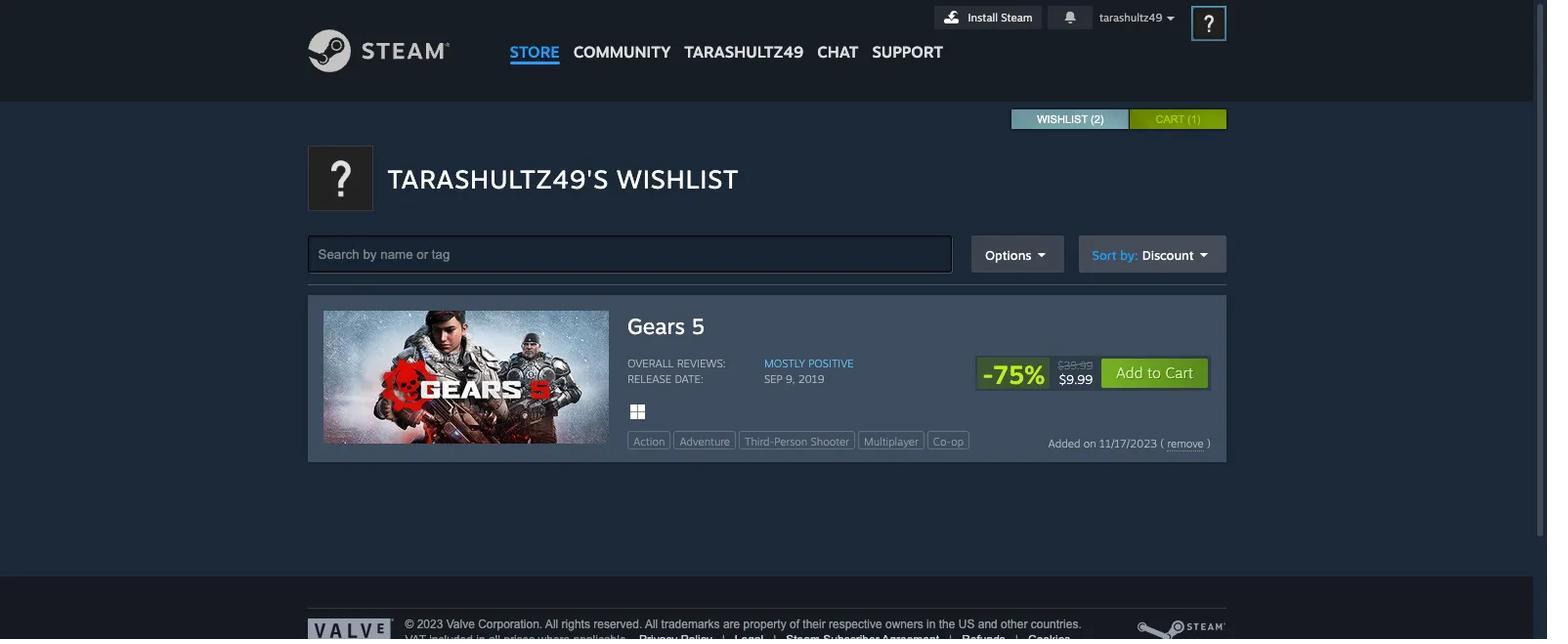 Task type: vqa. For each thing, say whether or not it's contained in the screenshot.
Products:
no



Task type: locate. For each thing, give the bounding box(es) containing it.
( left remove
[[1160, 437, 1164, 451]]

cart right to
[[1165, 364, 1193, 382]]

0 horizontal spatial (
[[1091, 113, 1095, 125]]

cart left 1
[[1156, 113, 1185, 125]]

action
[[633, 435, 665, 449]]

countries.
[[1031, 618, 1082, 632]]

cart
[[1156, 113, 1185, 125], [1165, 364, 1193, 382]]

to
[[1147, 364, 1161, 382]]

all
[[545, 618, 558, 632], [645, 618, 658, 632]]

0 horizontal spatial all
[[545, 618, 558, 632]]

valve software image
[[307, 619, 393, 639], [1136, 619, 1226, 639]]

( for 2
[[1091, 113, 1095, 125]]

positive
[[808, 357, 854, 371]]

75%
[[993, 359, 1045, 390]]

op
[[951, 435, 964, 449]]

( right wishlist
[[1091, 113, 1095, 125]]

install
[[968, 11, 998, 24]]

mostly positive release date:
[[627, 357, 854, 386]]

the
[[939, 618, 955, 632]]

rights
[[562, 618, 590, 632]]

other
[[1001, 618, 1028, 632]]

1 horizontal spatial all
[[645, 618, 658, 632]]

11/17/2023
[[1099, 437, 1157, 451]]

person
[[774, 435, 807, 449]]

1 vertical spatial tarashultz49
[[685, 42, 804, 62]]

1
[[1191, 113, 1197, 125]]

©
[[405, 618, 414, 632]]

0 horizontal spatial )
[[1101, 113, 1104, 125]]

add to cart
[[1116, 364, 1193, 382]]

overall reviews:
[[627, 357, 725, 371]]

0 vertical spatial cart
[[1156, 113, 1185, 125]]

third-
[[744, 435, 774, 449]]

all right reserved.
[[645, 618, 658, 632]]

all left rights at the bottom left of page
[[545, 618, 558, 632]]

sort by: discount
[[1092, 247, 1194, 262]]

( for 1
[[1188, 113, 1191, 125]]

wishlist                 ( 2 )
[[1037, 113, 1104, 125]]

of
[[790, 618, 800, 632]]

multiplayer
[[864, 435, 918, 449]]

2 valve software image from the left
[[1136, 619, 1226, 639]]

5
[[691, 313, 705, 339]]

steam
[[1001, 11, 1033, 24]]

1 horizontal spatial tarashultz49
[[1100, 11, 1163, 24]]

install steam
[[968, 11, 1033, 24]]

co-
[[933, 435, 951, 449]]

2 horizontal spatial )
[[1207, 437, 1211, 451]]

chat link
[[811, 0, 866, 66]]

2 all from the left
[[645, 618, 658, 632]]

tarashultz49 link
[[678, 0, 811, 71]]

)
[[1101, 113, 1104, 125], [1197, 113, 1201, 125], [1207, 437, 1211, 451]]

( right 2
[[1188, 113, 1191, 125]]

cart         ( 1 )
[[1156, 113, 1201, 125]]

0 horizontal spatial valve software image
[[307, 619, 393, 639]]

1 vertical spatial cart
[[1165, 364, 1193, 382]]

co-op
[[933, 435, 964, 449]]

sep
[[764, 372, 782, 386]]

in
[[927, 618, 936, 632]]

tarashultz49
[[1100, 11, 1163, 24], [685, 42, 804, 62]]

trademarks
[[661, 618, 720, 632]]

sort
[[1092, 247, 1117, 262]]

1 horizontal spatial )
[[1197, 113, 1201, 125]]

third-person shooter
[[744, 435, 849, 449]]

property
[[744, 618, 787, 632]]

(
[[1091, 113, 1095, 125], [1188, 113, 1191, 125], [1160, 437, 1164, 451]]

cart inside add to cart link
[[1165, 364, 1193, 382]]

2 horizontal spatial (
[[1188, 113, 1191, 125]]

1 horizontal spatial valve software image
[[1136, 619, 1226, 639]]

support
[[872, 42, 944, 62]]

-
[[982, 359, 993, 390]]

community
[[574, 42, 671, 62]]

reserved.
[[594, 618, 643, 632]]

© 2023 valve corporation.  all rights reserved.  all trademarks are property of their respective owners in the us and other countries.
[[405, 618, 1082, 632]]

reviews:
[[677, 357, 725, 371]]

community link
[[567, 0, 678, 71]]



Task type: describe. For each thing, give the bounding box(es) containing it.
$39.99
[[1058, 359, 1093, 372]]

add
[[1116, 364, 1143, 382]]

are
[[723, 618, 740, 632]]

install steam link
[[934, 6, 1042, 29]]

discount
[[1142, 247, 1194, 262]]

0 horizontal spatial tarashultz49
[[685, 42, 804, 62]]

0 vertical spatial tarashultz49
[[1100, 11, 1163, 24]]

tarashultz49's wishlist
[[388, 163, 739, 195]]

) for 1
[[1197, 113, 1201, 125]]

gears
[[627, 313, 685, 339]]

1 valve software image from the left
[[307, 619, 393, 639]]

2
[[1095, 113, 1101, 125]]

$9.99
[[1059, 371, 1093, 387]]

release
[[627, 372, 671, 386]]

1 all from the left
[[545, 618, 558, 632]]

1 horizontal spatial (
[[1160, 437, 1164, 451]]

$39.99 $9.99
[[1058, 359, 1093, 387]]

on
[[1083, 437, 1096, 451]]

2019
[[798, 372, 824, 386]]

wishlist
[[1037, 113, 1088, 125]]

store
[[510, 42, 560, 62]]

added on 11/17/2023 ( remove )
[[1048, 437, 1211, 451]]

overall
[[627, 357, 673, 371]]

by:
[[1121, 247, 1139, 262]]

gears 5 link
[[627, 311, 1211, 341]]

Search by name or tag text field
[[307, 236, 952, 273]]

and
[[978, 618, 998, 632]]

gears 5
[[627, 313, 705, 339]]

2023
[[417, 618, 443, 632]]

) for 2
[[1101, 113, 1104, 125]]

owners
[[886, 618, 924, 632]]

options
[[985, 247, 1032, 262]]

adventure
[[679, 435, 730, 449]]

respective
[[829, 618, 882, 632]]

9,
[[785, 372, 795, 386]]

wishlist
[[617, 163, 739, 195]]

mostly
[[764, 357, 805, 371]]

chat
[[817, 42, 859, 62]]

support link
[[866, 0, 950, 66]]

add to cart link
[[1100, 358, 1209, 389]]

valve
[[446, 618, 475, 632]]

tarashultz49's
[[388, 163, 609, 195]]

remove
[[1167, 437, 1204, 451]]

sep 9, 2019
[[764, 372, 824, 386]]

added
[[1048, 437, 1080, 451]]

us
[[959, 618, 975, 632]]

shooter
[[810, 435, 849, 449]]

their
[[803, 618, 826, 632]]

corporation.
[[478, 618, 543, 632]]

date:
[[674, 372, 703, 386]]

-75%
[[982, 359, 1045, 390]]

store link
[[503, 0, 567, 71]]



